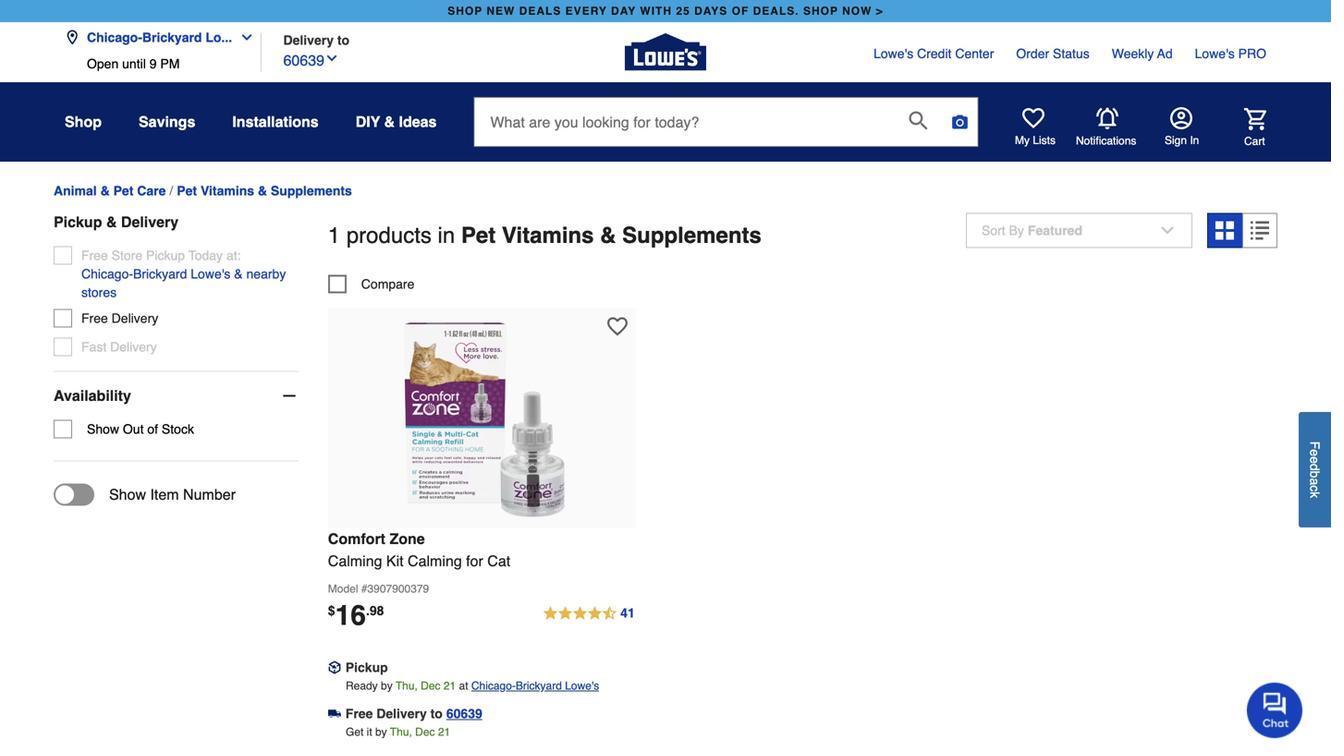 Task type: locate. For each thing, give the bounding box(es) containing it.
show left 'out'
[[87, 422, 119, 437]]

&
[[384, 113, 395, 130], [100, 183, 110, 198], [258, 183, 267, 198], [106, 214, 117, 231], [600, 223, 616, 248], [234, 267, 243, 282]]

cat
[[487, 553, 510, 570]]

0 horizontal spatial vitamins
[[201, 183, 254, 198]]

delivery up get it by thu, dec 21
[[376, 707, 427, 721]]

2 e from the top
[[1308, 457, 1322, 464]]

2 vertical spatial pickup
[[346, 660, 388, 675]]

1 horizontal spatial shop
[[803, 5, 838, 18]]

vitamins inside animal & pet care / pet vitamins & supplements
[[201, 183, 254, 198]]

60639 down at
[[446, 707, 482, 721]]

cart button
[[1218, 108, 1267, 149]]

chicago- up stores
[[81, 267, 133, 282]]

calming down zone
[[408, 553, 462, 570]]

2 horizontal spatial pickup
[[346, 660, 388, 675]]

e up b
[[1308, 457, 1322, 464]]

center
[[955, 46, 994, 61]]

shop
[[65, 113, 102, 130]]

products
[[347, 223, 432, 248]]

compare
[[361, 277, 415, 292]]

0 vertical spatial 60639
[[283, 52, 324, 69]]

0 vertical spatial by
[[381, 680, 393, 693]]

brickyard right at
[[516, 680, 562, 693]]

e up d
[[1308, 449, 1322, 457]]

0 vertical spatial show
[[87, 422, 119, 437]]

pickup up "ready"
[[346, 660, 388, 675]]

5005472731 element
[[328, 275, 415, 293]]

shop left new
[[448, 5, 483, 18]]

thu, down free delivery to 60639
[[390, 726, 412, 739]]

f e e d b a c k button
[[1299, 412, 1331, 528]]

0 vertical spatial free
[[81, 248, 108, 263]]

1 vertical spatial supplements
[[622, 223, 762, 248]]

1 e from the top
[[1308, 449, 1322, 457]]

2 shop from the left
[[803, 5, 838, 18]]

1 vertical spatial by
[[375, 726, 387, 739]]

camera image
[[951, 113, 969, 131]]

brickyard up pm
[[142, 30, 202, 45]]

0 horizontal spatial shop
[[448, 5, 483, 18]]

#
[[361, 583, 367, 596]]

now
[[842, 5, 872, 18]]

21
[[444, 680, 456, 693], [438, 726, 450, 739]]

0 vertical spatial thu,
[[396, 680, 418, 693]]

by right it
[[375, 726, 387, 739]]

to up chevron down image
[[337, 33, 350, 48]]

delivery up fast delivery
[[112, 311, 158, 326]]

1 shop from the left
[[448, 5, 483, 18]]

1 horizontal spatial vitamins
[[502, 223, 594, 248]]

pickup for pickup & delivery
[[54, 214, 102, 231]]

lowe's left credit
[[874, 46, 914, 61]]

by right "ready"
[[381, 680, 393, 693]]

0 vertical spatial supplements
[[271, 183, 352, 198]]

2 calming from the left
[[408, 553, 462, 570]]

chicago-brickyard lo...
[[87, 30, 232, 45]]

animal
[[54, 183, 97, 198]]

0 horizontal spatial 60639
[[283, 52, 324, 69]]

e
[[1308, 449, 1322, 457], [1308, 457, 1322, 464]]

delivery down free delivery
[[110, 340, 157, 355]]

60639 down the delivery to
[[283, 52, 324, 69]]

chicago- inside chicago-brickyard lo... button
[[87, 30, 142, 45]]

1 horizontal spatial to
[[430, 707, 443, 721]]

in
[[1190, 134, 1199, 147]]

chicago- right at
[[471, 680, 516, 693]]

supplements
[[271, 183, 352, 198], [622, 223, 762, 248]]

d
[[1308, 464, 1322, 471]]

free for free delivery
[[81, 311, 108, 326]]

order status
[[1016, 46, 1090, 61]]

it
[[367, 726, 372, 739]]

nearby
[[246, 267, 286, 282]]

lowe's home improvement account image
[[1170, 107, 1193, 129]]

lowe's
[[874, 46, 914, 61], [1195, 46, 1235, 61], [191, 267, 231, 282], [565, 680, 599, 693]]

dec
[[421, 680, 441, 693], [415, 726, 435, 739]]

brickyard down free store pickup today at:
[[133, 267, 187, 282]]

pickup up chicago-brickyard lowe's & nearby stores
[[146, 248, 185, 263]]

lowe's home improvement logo image
[[625, 12, 706, 93]]

60639
[[283, 52, 324, 69], [446, 707, 482, 721]]

3907900379
[[367, 583, 429, 596]]

0 vertical spatial vitamins
[[201, 183, 254, 198]]

0 vertical spatial pickup
[[54, 214, 102, 231]]

free store pickup today at:
[[81, 248, 241, 263]]

None search field
[[474, 97, 979, 164]]

f e e d b a c k
[[1308, 442, 1322, 498]]

delivery
[[283, 33, 334, 48], [121, 214, 179, 231], [112, 311, 158, 326], [110, 340, 157, 355], [376, 707, 427, 721]]

kit
[[386, 553, 404, 570]]

installations button
[[232, 105, 319, 139]]

delivery for free delivery
[[112, 311, 158, 326]]

free delivery
[[81, 311, 158, 326]]

pickup down 'animal'
[[54, 214, 102, 231]]

chicago-brickyard lowe's & nearby stores button
[[81, 265, 298, 302]]

savings button
[[139, 105, 195, 139]]

0 horizontal spatial 60639 button
[[283, 48, 339, 72]]

21 down free delivery to 60639
[[438, 726, 450, 739]]

c
[[1308, 485, 1322, 492]]

1 vertical spatial pickup
[[146, 248, 185, 263]]

0 horizontal spatial supplements
[[271, 183, 352, 198]]

60639 button down at
[[446, 705, 482, 723]]

order status link
[[1016, 44, 1090, 63]]

calming
[[328, 553, 382, 570], [408, 553, 462, 570]]

calming down comfort
[[328, 553, 382, 570]]

21 left at
[[444, 680, 456, 693]]

& inside button
[[384, 113, 395, 130]]

0 vertical spatial to
[[337, 33, 350, 48]]

chicago- for chicago-brickyard lo...
[[87, 30, 142, 45]]

shop
[[448, 5, 483, 18], [803, 5, 838, 18]]

day
[[611, 5, 636, 18]]

availability button
[[54, 372, 298, 420]]

stores
[[81, 285, 117, 300]]

60639 button for free delivery to
[[446, 705, 482, 723]]

1 calming from the left
[[328, 553, 382, 570]]

days
[[694, 5, 728, 18]]

pet right /
[[177, 183, 197, 198]]

1 horizontal spatial 60639 button
[[446, 705, 482, 723]]

show left item
[[109, 486, 146, 503]]

Search Query text field
[[475, 98, 894, 146]]

>
[[876, 5, 884, 18]]

chicago-
[[87, 30, 142, 45], [81, 267, 133, 282], [471, 680, 516, 693]]

1 vertical spatial chicago-
[[81, 267, 133, 282]]

1 vertical spatial 60639 button
[[446, 705, 482, 723]]

brickyard inside chicago-brickyard lowe's & nearby stores
[[133, 267, 187, 282]]

lowe's down today
[[191, 267, 231, 282]]

truck filled image
[[328, 708, 341, 721]]

lowe's left pro
[[1195, 46, 1235, 61]]

1 horizontal spatial calming
[[408, 553, 462, 570]]

& down the 'at:'
[[234, 267, 243, 282]]

animal & pet care / pet vitamins & supplements
[[54, 183, 352, 198]]

chat invite button image
[[1247, 682, 1304, 739]]

0 vertical spatial chicago-
[[87, 30, 142, 45]]

search image
[[909, 111, 928, 130]]

chicago- up open
[[87, 30, 142, 45]]

1 vertical spatial show
[[109, 486, 146, 503]]

0 vertical spatial brickyard
[[142, 30, 202, 45]]

deals.
[[753, 5, 799, 18]]

free delivery to 60639
[[346, 707, 482, 721]]

my lists link
[[1015, 107, 1056, 148]]

4.5 stars image
[[542, 603, 636, 625]]

lowe's home improvement lists image
[[1022, 107, 1045, 129]]

brickyard
[[142, 30, 202, 45], [133, 267, 187, 282], [516, 680, 562, 693]]

1 horizontal spatial 60639
[[446, 707, 482, 721]]

chicago- inside chicago-brickyard lowe's & nearby stores
[[81, 267, 133, 282]]

lists
[[1033, 134, 1056, 147]]

free down stores
[[81, 311, 108, 326]]

1 vertical spatial free
[[81, 311, 108, 326]]

stock
[[162, 422, 194, 437]]

chevron down image
[[324, 51, 339, 66]]

/
[[170, 184, 173, 198]]

show
[[87, 422, 119, 437], [109, 486, 146, 503]]

delivery up chevron down image
[[283, 33, 334, 48]]

& right 'diy'
[[384, 113, 395, 130]]

& up heart outline icon on the top of the page
[[600, 223, 616, 248]]

pet left care
[[113, 183, 133, 198]]

model
[[328, 583, 358, 596]]

pet right in
[[461, 223, 496, 248]]

free left "store"
[[81, 248, 108, 263]]

free up get
[[346, 707, 373, 721]]

0 vertical spatial 60639 button
[[283, 48, 339, 72]]

60639 button up installations
[[283, 48, 339, 72]]

$
[[328, 604, 335, 618]]

chevron down image
[[232, 30, 254, 45]]

dec up free delivery to 60639
[[421, 680, 441, 693]]

1 horizontal spatial pet
[[177, 183, 197, 198]]

weekly ad
[[1112, 46, 1173, 61]]

k
[[1308, 492, 1322, 498]]

supplements inside animal & pet care / pet vitamins & supplements
[[271, 183, 352, 198]]

brickyard for lo...
[[142, 30, 202, 45]]

lowe's credit center
[[874, 46, 994, 61]]

show item number
[[109, 486, 236, 503]]

0 horizontal spatial calming
[[328, 553, 382, 570]]

savings
[[139, 113, 195, 130]]

shop left now
[[803, 5, 838, 18]]

thu, up free delivery to 60639
[[396, 680, 418, 693]]

brickyard inside button
[[142, 30, 202, 45]]

dec down free delivery to 60639
[[415, 726, 435, 739]]

pet
[[113, 183, 133, 198], [177, 183, 197, 198], [461, 223, 496, 248]]

0 horizontal spatial pickup
[[54, 214, 102, 231]]

to up get it by thu, dec 21
[[430, 707, 443, 721]]

comfort zone calming kit calming for cat
[[328, 531, 510, 570]]

pro
[[1238, 46, 1267, 61]]

ready
[[346, 680, 378, 693]]

1 vertical spatial brickyard
[[133, 267, 187, 282]]

lo...
[[206, 30, 232, 45]]



Task type: describe. For each thing, give the bounding box(es) containing it.
1
[[328, 223, 340, 248]]

f
[[1308, 442, 1322, 449]]

& right 'animal'
[[100, 183, 110, 198]]

chicago-brickyard lowe's & nearby stores
[[81, 267, 286, 300]]

pet vitamins & supplements link
[[177, 183, 352, 198]]

diy & ideas button
[[356, 105, 437, 139]]

chicago-brickyard lo... button
[[65, 19, 262, 56]]

store
[[112, 248, 142, 263]]

delivery to
[[283, 33, 350, 48]]

0 vertical spatial 21
[[444, 680, 456, 693]]

deals
[[519, 5, 561, 18]]

at
[[459, 680, 468, 693]]

list view image
[[1251, 221, 1269, 240]]

free for free store pickup today at:
[[81, 248, 108, 263]]

until
[[122, 56, 146, 71]]

2 horizontal spatial pet
[[461, 223, 496, 248]]

delivery for fast delivery
[[110, 340, 157, 355]]

1 vertical spatial thu,
[[390, 726, 412, 739]]

heart outline image
[[607, 317, 628, 337]]

notifications
[[1076, 134, 1137, 147]]

fast
[[81, 340, 107, 355]]

weekly
[[1112, 46, 1154, 61]]

b
[[1308, 471, 1322, 478]]

sign
[[1165, 134, 1187, 147]]

of
[[147, 422, 158, 437]]

credit
[[917, 46, 952, 61]]

.98
[[366, 604, 384, 618]]

availability
[[54, 387, 131, 405]]

my
[[1015, 134, 1030, 147]]

a
[[1308, 478, 1322, 485]]

installations
[[232, 113, 319, 130]]

status
[[1053, 46, 1090, 61]]

1 vertical spatial vitamins
[[502, 223, 594, 248]]

ad
[[1157, 46, 1173, 61]]

1 horizontal spatial pickup
[[146, 248, 185, 263]]

lowe's pro
[[1195, 46, 1267, 61]]

1 products in pet vitamins & supplements
[[328, 223, 762, 248]]

care
[[137, 183, 166, 198]]

item
[[150, 486, 179, 503]]

get
[[346, 726, 364, 739]]

60639 inside 'button'
[[283, 52, 324, 69]]

16
[[335, 600, 366, 632]]

fast delivery
[[81, 340, 157, 355]]

9
[[149, 56, 157, 71]]

cart
[[1244, 135, 1265, 148]]

show item number element
[[54, 484, 236, 506]]

for
[[466, 553, 483, 570]]

1 vertical spatial 21
[[438, 726, 450, 739]]

0 horizontal spatial to
[[337, 33, 350, 48]]

60639 button for delivery to
[[283, 48, 339, 72]]

new
[[487, 5, 515, 18]]

1 vertical spatial 60639
[[446, 707, 482, 721]]

41
[[621, 606, 635, 621]]

show out of stock
[[87, 422, 194, 437]]

in
[[438, 223, 455, 248]]

shop button
[[65, 105, 102, 139]]

out
[[123, 422, 144, 437]]

sign in
[[1165, 134, 1199, 147]]

diy & ideas
[[356, 113, 437, 130]]

lowe's pro link
[[1195, 44, 1267, 63]]

location image
[[65, 30, 80, 45]]

lowe's down 4.5 stars 'image' at the bottom
[[565, 680, 599, 693]]

zone
[[390, 531, 425, 548]]

sign in button
[[1165, 107, 1199, 148]]

1 vertical spatial dec
[[415, 726, 435, 739]]

get it by thu, dec 21
[[346, 726, 450, 739]]

pickup for pickup
[[346, 660, 388, 675]]

lowe's inside lowe's pro 'link'
[[1195, 46, 1235, 61]]

pickup image
[[328, 662, 341, 674]]

& down installations "button"
[[258, 183, 267, 198]]

weekly ad link
[[1112, 44, 1173, 63]]

comfort
[[328, 531, 386, 548]]

2 vertical spatial free
[[346, 707, 373, 721]]

0 vertical spatial dec
[[421, 680, 441, 693]]

at:
[[226, 248, 241, 263]]

0 horizontal spatial pet
[[113, 183, 133, 198]]

shop new deals every day with 25 days of deals. shop now >
[[448, 5, 884, 18]]

show for show out of stock
[[87, 422, 119, 437]]

chicago-brickyard lowe's button
[[471, 677, 599, 696]]

brickyard for lowe's
[[133, 267, 187, 282]]

$ 16 .98
[[328, 600, 384, 632]]

every
[[565, 5, 607, 18]]

2 vertical spatial chicago-
[[471, 680, 516, 693]]

minus image
[[280, 387, 298, 405]]

comfort zone calming kit calming for cat image
[[380, 317, 584, 521]]

delivery for free delivery to 60639
[[376, 707, 427, 721]]

show for show item number
[[109, 486, 146, 503]]

& down animal & pet care link
[[106, 214, 117, 231]]

number
[[183, 486, 236, 503]]

grid view image
[[1216, 221, 1234, 240]]

animal & pet care link
[[54, 183, 166, 198]]

ready by thu, dec 21 at chicago-brickyard lowe's
[[346, 680, 599, 693]]

lowe's home improvement cart image
[[1244, 108, 1267, 130]]

1 horizontal spatial supplements
[[622, 223, 762, 248]]

41 button
[[542, 603, 636, 625]]

diy
[[356, 113, 380, 130]]

pm
[[160, 56, 180, 71]]

chicago- for chicago-brickyard lowe's & nearby stores
[[81, 267, 133, 282]]

25
[[676, 5, 690, 18]]

with
[[640, 5, 672, 18]]

model # 3907900379
[[328, 583, 429, 596]]

2 vertical spatial brickyard
[[516, 680, 562, 693]]

lowe's inside chicago-brickyard lowe's & nearby stores
[[191, 267, 231, 282]]

& inside chicago-brickyard lowe's & nearby stores
[[234, 267, 243, 282]]

order
[[1016, 46, 1049, 61]]

shop new deals every day with 25 days of deals. shop now > link
[[444, 0, 887, 22]]

actual price $16.98 element
[[328, 600, 384, 632]]

delivery down care
[[121, 214, 179, 231]]

1 vertical spatial to
[[430, 707, 443, 721]]

lowe's inside lowe's credit center link
[[874, 46, 914, 61]]

open
[[87, 56, 119, 71]]

lowe's home improvement notification center image
[[1096, 107, 1119, 130]]



Task type: vqa. For each thing, say whether or not it's contained in the screenshot.
sign in
yes



